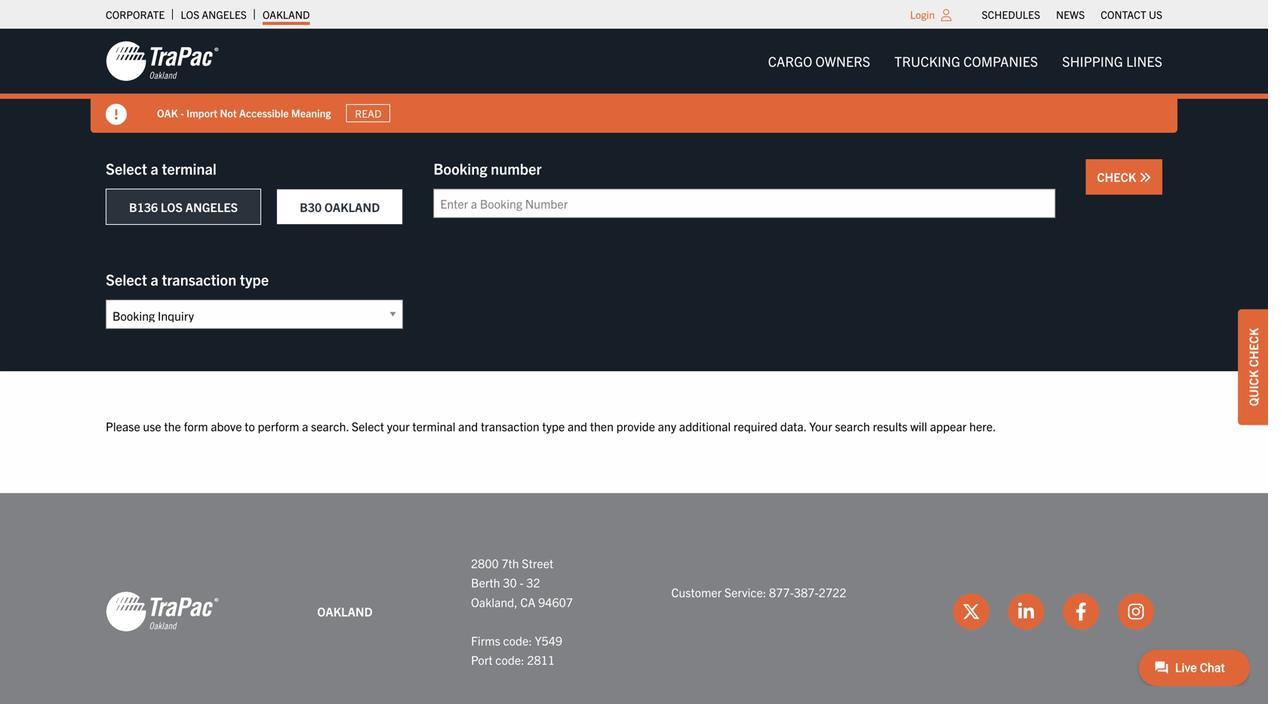 Task type: locate. For each thing, give the bounding box(es) containing it.
1 vertical spatial transaction
[[481, 419, 540, 434]]

corporate
[[106, 8, 165, 21]]

news
[[1056, 8, 1085, 21]]

los
[[181, 8, 199, 21], [161, 199, 183, 214]]

terminal
[[162, 159, 217, 178], [413, 419, 456, 434]]

berth
[[471, 575, 500, 590]]

data.
[[780, 419, 807, 434]]

a up b136
[[151, 159, 158, 178]]

select for select a terminal
[[106, 159, 147, 178]]

- inside banner
[[180, 106, 184, 120]]

0 vertical spatial solid image
[[106, 104, 127, 125]]

use
[[143, 419, 161, 434]]

not
[[220, 106, 237, 120]]

1 vertical spatial oakland image
[[106, 591, 219, 633]]

1 horizontal spatial transaction
[[481, 419, 540, 434]]

b30
[[300, 199, 322, 214]]

booking number
[[434, 159, 542, 178]]

angeles down select a terminal
[[185, 199, 238, 214]]

oakland
[[263, 8, 310, 21], [325, 199, 380, 214], [317, 604, 373, 619]]

94607
[[538, 594, 573, 609]]

32
[[527, 575, 540, 590]]

0 horizontal spatial type
[[240, 270, 269, 289]]

transaction
[[162, 270, 236, 289], [481, 419, 540, 434]]

a
[[151, 159, 158, 178], [151, 270, 158, 289], [302, 419, 308, 434]]

select left your
[[352, 419, 384, 434]]

results
[[873, 419, 908, 434]]

0 vertical spatial check
[[1097, 169, 1139, 184]]

perform
[[258, 419, 299, 434]]

1 vertical spatial check
[[1246, 328, 1261, 367]]

1 vertical spatial type
[[542, 419, 565, 434]]

0 vertical spatial a
[[151, 159, 158, 178]]

footer containing 2800 7th street
[[0, 493, 1268, 704]]

- left 32
[[520, 575, 524, 590]]

meaning
[[291, 106, 331, 120]]

contact us link
[[1101, 4, 1163, 25]]

menu bar down light image
[[756, 46, 1175, 76]]

0 horizontal spatial and
[[458, 419, 478, 434]]

a down b136
[[151, 270, 158, 289]]

1 and from the left
[[458, 419, 478, 434]]

check inside quick check link
[[1246, 328, 1261, 367]]

your
[[387, 419, 410, 434]]

0 vertical spatial los
[[181, 8, 199, 21]]

30
[[503, 575, 517, 590]]

1 vertical spatial -
[[520, 575, 524, 590]]

menu bar inside banner
[[756, 46, 1175, 76]]

0 vertical spatial oakland image
[[106, 40, 219, 82]]

oakland image for banner containing cargo owners
[[106, 40, 219, 82]]

oak - import not accessible meaning
[[157, 106, 331, 120]]

0 vertical spatial type
[[240, 270, 269, 289]]

terminal right your
[[413, 419, 456, 434]]

code: right the port
[[495, 652, 524, 667]]

any
[[658, 419, 677, 434]]

2800 7th street berth 30 - 32 oakland, ca 94607
[[471, 556, 573, 609]]

then
[[590, 419, 614, 434]]

lines
[[1126, 52, 1163, 69]]

0 vertical spatial terminal
[[162, 159, 217, 178]]

menu bar containing cargo owners
[[756, 46, 1175, 76]]

0 vertical spatial -
[[180, 106, 184, 120]]

check
[[1097, 169, 1139, 184], [1246, 328, 1261, 367]]

companies
[[964, 52, 1038, 69]]

1 horizontal spatial terminal
[[413, 419, 456, 434]]

387-
[[794, 585, 819, 600]]

menu bar
[[974, 4, 1171, 25], [756, 46, 1175, 76]]

quick
[[1246, 370, 1261, 406]]

check button
[[1086, 159, 1163, 195]]

oakland image inside "footer"
[[106, 591, 219, 633]]

and right your
[[458, 419, 478, 434]]

7th
[[502, 556, 519, 571]]

code: up '2811'
[[503, 633, 532, 648]]

0 horizontal spatial -
[[180, 106, 184, 120]]

and
[[458, 419, 478, 434], [568, 419, 587, 434]]

additional
[[679, 419, 731, 434]]

select a transaction type
[[106, 270, 269, 289]]

1 vertical spatial select
[[106, 270, 147, 289]]

code:
[[503, 633, 532, 648], [495, 652, 524, 667]]

a for terminal
[[151, 159, 158, 178]]

1 vertical spatial a
[[151, 270, 158, 289]]

select a terminal
[[106, 159, 217, 178]]

los right 'corporate' link
[[181, 8, 199, 21]]

1 horizontal spatial and
[[568, 419, 587, 434]]

oakland image inside banner
[[106, 40, 219, 82]]

owners
[[816, 52, 871, 69]]

0 vertical spatial angeles
[[202, 8, 247, 21]]

us
[[1149, 8, 1163, 21]]

0 vertical spatial code:
[[503, 633, 532, 648]]

0 vertical spatial menu bar
[[974, 4, 1171, 25]]

customer service: 877-387-2722
[[671, 585, 847, 600]]

1 vertical spatial menu bar
[[756, 46, 1175, 76]]

trucking
[[895, 52, 961, 69]]

contact us
[[1101, 8, 1163, 21]]

type
[[240, 270, 269, 289], [542, 419, 565, 434]]

banner
[[0, 29, 1268, 133]]

footer
[[0, 493, 1268, 704]]

a left search. in the left of the page
[[302, 419, 308, 434]]

form
[[184, 419, 208, 434]]

solid image
[[106, 104, 127, 125], [1139, 171, 1151, 183]]

select
[[106, 159, 147, 178], [106, 270, 147, 289], [352, 419, 384, 434]]

y549
[[535, 633, 563, 648]]

cargo owners
[[768, 52, 871, 69]]

and left then
[[568, 419, 587, 434]]

1 horizontal spatial -
[[520, 575, 524, 590]]

terminal up b136 los angeles
[[162, 159, 217, 178]]

above
[[211, 419, 242, 434]]

select for select a transaction type
[[106, 270, 147, 289]]

- right oak
[[180, 106, 184, 120]]

-
[[180, 106, 184, 120], [520, 575, 524, 590]]

2811
[[527, 652, 555, 667]]

a for transaction
[[151, 270, 158, 289]]

select up b136
[[106, 159, 147, 178]]

1 vertical spatial terminal
[[413, 419, 456, 434]]

schedules
[[982, 8, 1041, 21]]

2 vertical spatial oakland
[[317, 604, 373, 619]]

0 vertical spatial transaction
[[162, 270, 236, 289]]

menu bar up shipping
[[974, 4, 1171, 25]]

los angeles
[[181, 8, 247, 21]]

1 horizontal spatial solid image
[[1139, 171, 1151, 183]]

read
[[355, 106, 382, 120]]

los right b136
[[161, 199, 183, 214]]

select down b136
[[106, 270, 147, 289]]

2722
[[819, 585, 847, 600]]

oakland image
[[106, 40, 219, 82], [106, 591, 219, 633]]

oakland,
[[471, 594, 518, 609]]

1 oakland image from the top
[[106, 40, 219, 82]]

check inside check button
[[1097, 169, 1139, 184]]

oak
[[157, 106, 178, 120]]

oakland inside "footer"
[[317, 604, 373, 619]]

angeles
[[202, 8, 247, 21], [185, 199, 238, 214]]

0 horizontal spatial check
[[1097, 169, 1139, 184]]

2 vertical spatial a
[[302, 419, 308, 434]]

quick check link
[[1238, 309, 1268, 425]]

cargo
[[768, 52, 813, 69]]

1 vertical spatial solid image
[[1139, 171, 1151, 183]]

0 vertical spatial oakland
[[263, 8, 310, 21]]

2 oakland image from the top
[[106, 591, 219, 633]]

corporate link
[[106, 4, 165, 25]]

angeles left oakland link
[[202, 8, 247, 21]]

1 horizontal spatial check
[[1246, 328, 1261, 367]]

0 vertical spatial select
[[106, 159, 147, 178]]

menu bar containing schedules
[[974, 4, 1171, 25]]



Task type: vqa. For each thing, say whether or not it's contained in the screenshot.
Schedules link
yes



Task type: describe. For each thing, give the bounding box(es) containing it.
b136
[[129, 199, 158, 214]]

1 horizontal spatial type
[[542, 419, 565, 434]]

search
[[835, 419, 870, 434]]

will
[[911, 419, 927, 434]]

quick check
[[1246, 328, 1261, 406]]

solid image inside check button
[[1139, 171, 1151, 183]]

los angeles link
[[181, 4, 247, 25]]

cargo owners link
[[756, 46, 883, 76]]

accessible
[[239, 106, 289, 120]]

1 vertical spatial oakland
[[325, 199, 380, 214]]

light image
[[941, 9, 952, 21]]

import
[[186, 106, 217, 120]]

number
[[491, 159, 542, 178]]

1 vertical spatial angeles
[[185, 199, 238, 214]]

to
[[245, 419, 255, 434]]

login
[[910, 8, 935, 21]]

firms code:  y549 port code:  2811
[[471, 633, 563, 667]]

angeles inside 'los angeles' link
[[202, 8, 247, 21]]

shipping lines
[[1062, 52, 1163, 69]]

please
[[106, 419, 140, 434]]

required
[[734, 419, 778, 434]]

firms
[[471, 633, 500, 648]]

customer
[[671, 585, 722, 600]]

2 and from the left
[[568, 419, 587, 434]]

banner containing cargo owners
[[0, 29, 1268, 133]]

schedules link
[[982, 4, 1041, 25]]

0 horizontal spatial terminal
[[162, 159, 217, 178]]

1 vertical spatial los
[[161, 199, 183, 214]]

b30 oakland
[[300, 199, 380, 214]]

trucking companies link
[[883, 46, 1050, 76]]

news link
[[1056, 4, 1085, 25]]

the
[[164, 419, 181, 434]]

877-
[[769, 585, 794, 600]]

shipping lines link
[[1050, 46, 1175, 76]]

2 vertical spatial select
[[352, 419, 384, 434]]

booking
[[434, 159, 487, 178]]

oakland link
[[263, 4, 310, 25]]

contact
[[1101, 8, 1147, 21]]

1 vertical spatial code:
[[495, 652, 524, 667]]

street
[[522, 556, 554, 571]]

service:
[[725, 585, 766, 600]]

appear
[[930, 419, 967, 434]]

- inside "2800 7th street berth 30 - 32 oakland, ca 94607"
[[520, 575, 524, 590]]

oakland image for "footer" containing 2800 7th street
[[106, 591, 219, 633]]

ca
[[520, 594, 536, 609]]

0 horizontal spatial transaction
[[162, 270, 236, 289]]

port
[[471, 652, 493, 667]]

trucking companies
[[895, 52, 1038, 69]]

search.
[[311, 419, 349, 434]]

read link
[[346, 104, 390, 122]]

Booking number text field
[[434, 189, 1056, 218]]

here.
[[970, 419, 996, 434]]

shipping
[[1062, 52, 1123, 69]]

b136 los angeles
[[129, 199, 238, 214]]

los inside 'los angeles' link
[[181, 8, 199, 21]]

2800
[[471, 556, 499, 571]]

0 horizontal spatial solid image
[[106, 104, 127, 125]]

provide
[[617, 419, 655, 434]]

login link
[[910, 8, 935, 21]]

please use the form above to perform a search. select your terminal and transaction type and then provide any additional required data. your search results will appear here.
[[106, 419, 996, 434]]

your
[[809, 419, 832, 434]]



